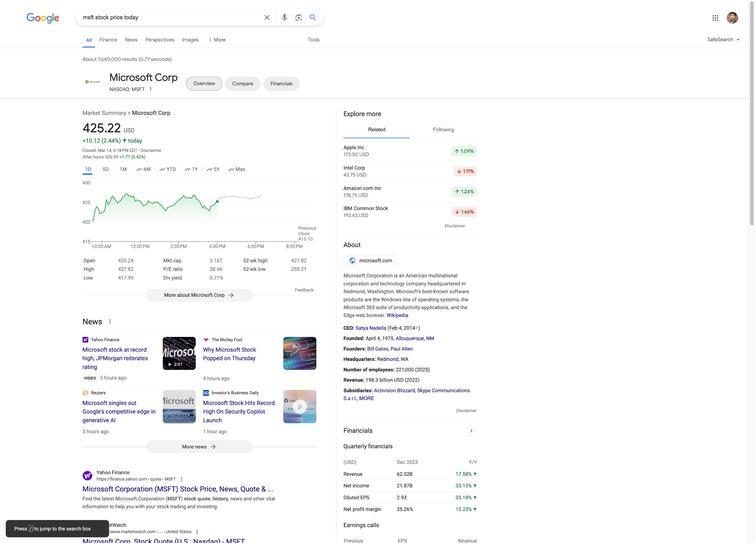 Task type: locate. For each thing, give the bounding box(es) containing it.
search by voice image
[[280, 13, 289, 22]]

about this result image
[[179, 476, 193, 484], [194, 529, 209, 537]]

1 vertical spatial about this result image
[[194, 529, 209, 537]]

up by 33.15% element
[[456, 484, 477, 489]]

1 horizontal spatial about this result image
[[194, 529, 209, 537]]

tab panel
[[344, 141, 477, 222]]

up by 17.58% element
[[456, 472, 477, 478]]

up by 13.23% element
[[456, 507, 477, 513]]

tab list
[[83, 72, 478, 93]]

up by 2.44% element
[[102, 137, 127, 144]]

google image
[[27, 13, 60, 24]]

thumbnail image for microsoft corp image
[[83, 76, 103, 88]]

0 vertical spatial about this result image
[[179, 476, 193, 484]]

navigation
[[0, 32, 749, 52]]

heading
[[110, 71, 178, 84], [344, 110, 477, 118], [344, 241, 477, 250], [83, 346, 156, 372], [203, 346, 276, 363], [83, 399, 156, 425], [203, 399, 276, 425]]

group
[[83, 164, 317, 177]]

2 minutes, 1 second element
[[166, 362, 186, 368]]

None text field
[[147, 477, 176, 483]]

None search field
[[0, 9, 324, 26]]

section
[[336, 108, 478, 544]]

None text field
[[97, 477, 176, 483], [97, 530, 192, 536], [156, 530, 192, 535], [97, 477, 176, 483], [97, 530, 192, 536], [156, 530, 192, 535]]

6 months element
[[136, 166, 151, 174]]

0 horizontal spatial about this result image
[[179, 476, 193, 484]]



Task type: describe. For each thing, give the bounding box(es) containing it.
search by image image
[[295, 13, 303, 22]]

1 year element
[[185, 166, 198, 174]]

up by 33.18% element
[[456, 495, 477, 501]]

more options image
[[147, 85, 154, 92]]

5 years element
[[207, 166, 220, 174]]

Search text field
[[83, 14, 259, 22]]

more options image
[[148, 86, 154, 91]]

year to date element
[[160, 166, 176, 174]]



Task type: vqa. For each thing, say whether or not it's contained in the screenshot.
up
no



